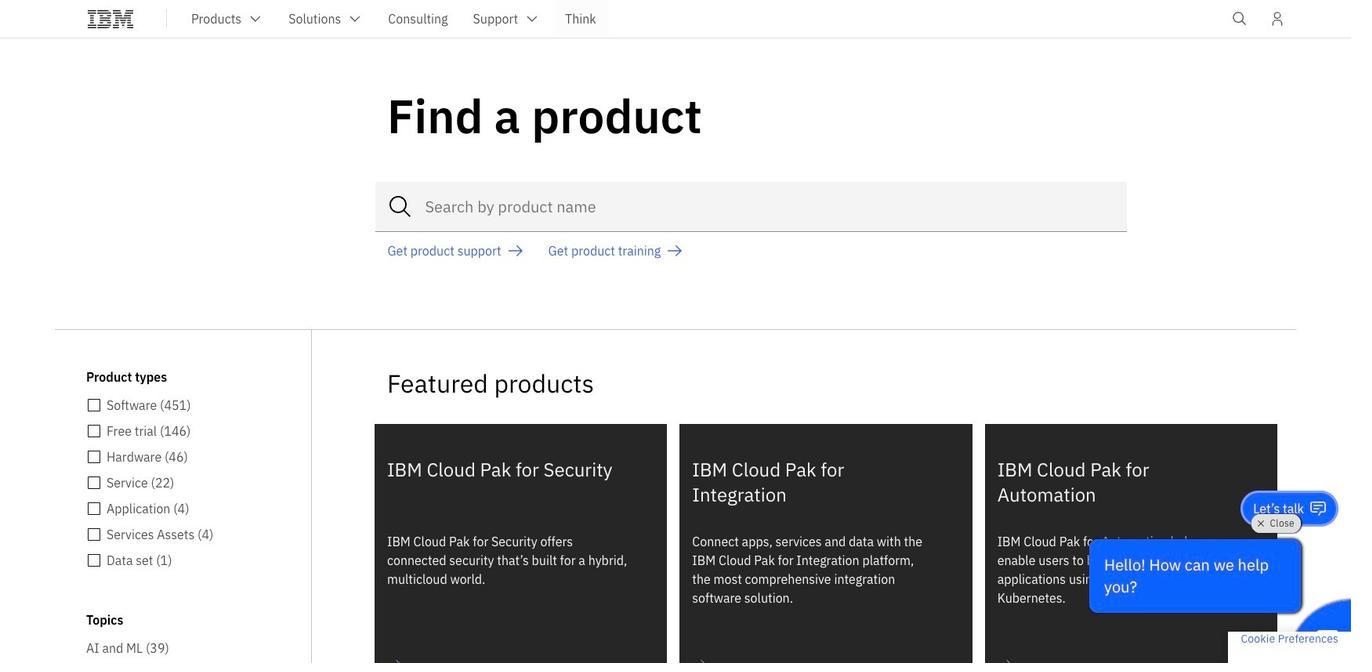 Task type: vqa. For each thing, say whether or not it's contained in the screenshot.
Search text field
yes



Task type: locate. For each thing, give the bounding box(es) containing it.
open the chat window image
[[1315, 627, 1340, 652], [1315, 627, 1340, 652], [1315, 627, 1340, 652], [1315, 627, 1340, 652], [1315, 627, 1340, 652], [1315, 627, 1340, 652]]

open the chat window image
[[1315, 627, 1340, 652], [1315, 627, 1340, 652], [1315, 627, 1340, 652], [1315, 627, 1340, 652]]



Task type: describe. For each thing, give the bounding box(es) containing it.
search element
[[375, 182, 1127, 232]]

Search text field
[[375, 182, 1127, 232]]

let's talk element
[[1254, 500, 1304, 517]]



